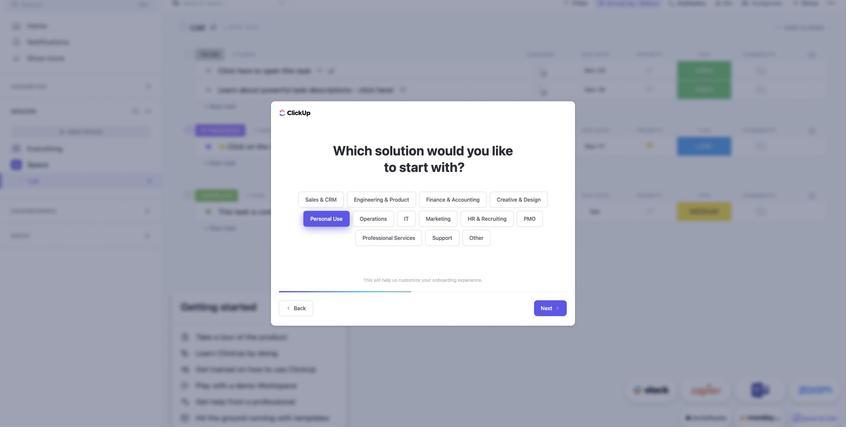 Task type: vqa. For each thing, say whether or not it's contained in the screenshot.
crm
yes



Task type: locate. For each thing, give the bounding box(es) containing it.
services
[[394, 235, 415, 241]]

like
[[492, 143, 513, 158]]

clickup logo image
[[279, 109, 311, 117]]

& left product
[[385, 197, 388, 203]]

next button
[[534, 301, 567, 317]]

other
[[470, 235, 484, 241]]

& left crm
[[320, 197, 324, 203]]

back
[[294, 306, 306, 312]]

& inside "button"
[[477, 216, 480, 222]]

professional
[[363, 235, 393, 241]]

hr & recruiting
[[468, 216, 507, 222]]

your
[[422, 278, 431, 283]]

& for sales
[[320, 197, 324, 203]]

engineering
[[354, 197, 383, 203]]

& for hr
[[477, 216, 480, 222]]

operations button
[[353, 211, 394, 227]]

&
[[320, 197, 324, 203], [385, 197, 388, 203], [447, 197, 451, 203], [519, 197, 523, 203], [477, 216, 480, 222]]

personal
[[311, 216, 332, 222]]

personal use button
[[304, 211, 350, 227]]

& left design
[[519, 197, 523, 203]]

creative & design button
[[490, 192, 548, 208]]

start
[[399, 159, 429, 175]]

use
[[333, 216, 343, 222]]

experience.
[[458, 278, 483, 283]]

solution
[[375, 143, 424, 158]]

professional services button
[[356, 230, 422, 246]]

& right finance
[[447, 197, 451, 203]]

which solution would you like to start with?
[[333, 143, 513, 175]]

it
[[404, 216, 409, 222]]

hr
[[468, 216, 475, 222]]

which
[[333, 143, 372, 158]]

would
[[427, 143, 464, 158]]

& right hr
[[477, 216, 480, 222]]

next
[[541, 306, 553, 312]]

hr & recruiting button
[[461, 211, 514, 227]]

marketing
[[426, 216, 451, 222]]

customize
[[399, 278, 421, 283]]

finance
[[426, 197, 446, 203]]

finance & accounting button
[[419, 192, 487, 208]]

professional services
[[363, 235, 415, 241]]



Task type: describe. For each thing, give the bounding box(es) containing it.
back button
[[279, 301, 313, 317]]

& for engineering
[[385, 197, 388, 203]]

this will help us customize your onboarding experience.
[[364, 278, 483, 283]]

you
[[467, 143, 490, 158]]

sales & crm button
[[299, 192, 344, 208]]

with?
[[431, 159, 465, 175]]

other button
[[463, 230, 491, 246]]

help
[[382, 278, 391, 283]]

onboarding
[[433, 278, 457, 283]]

product
[[390, 197, 409, 203]]

sales
[[305, 197, 319, 203]]

engineering & product
[[354, 197, 409, 203]]

support
[[433, 235, 453, 241]]

pmo
[[524, 216, 536, 222]]

crm
[[325, 197, 337, 203]]

to
[[384, 159, 397, 175]]

recruiting
[[482, 216, 507, 222]]

creative
[[497, 197, 518, 203]]

operations
[[360, 216, 387, 222]]

this
[[364, 278, 373, 283]]

marketing button
[[419, 211, 458, 227]]

& for finance
[[447, 197, 451, 203]]

pmo button
[[517, 211, 543, 227]]

it button
[[397, 211, 416, 227]]

& for creative
[[519, 197, 523, 203]]

engineering & product button
[[347, 192, 416, 208]]

us
[[392, 278, 398, 283]]

support button
[[426, 230, 459, 246]]

will
[[374, 278, 381, 283]]

design
[[524, 197, 541, 203]]

accounting
[[452, 197, 480, 203]]

finance & accounting
[[426, 197, 480, 203]]

creative & design
[[497, 197, 541, 203]]

sales & crm
[[305, 197, 337, 203]]

personal use
[[311, 216, 343, 222]]



